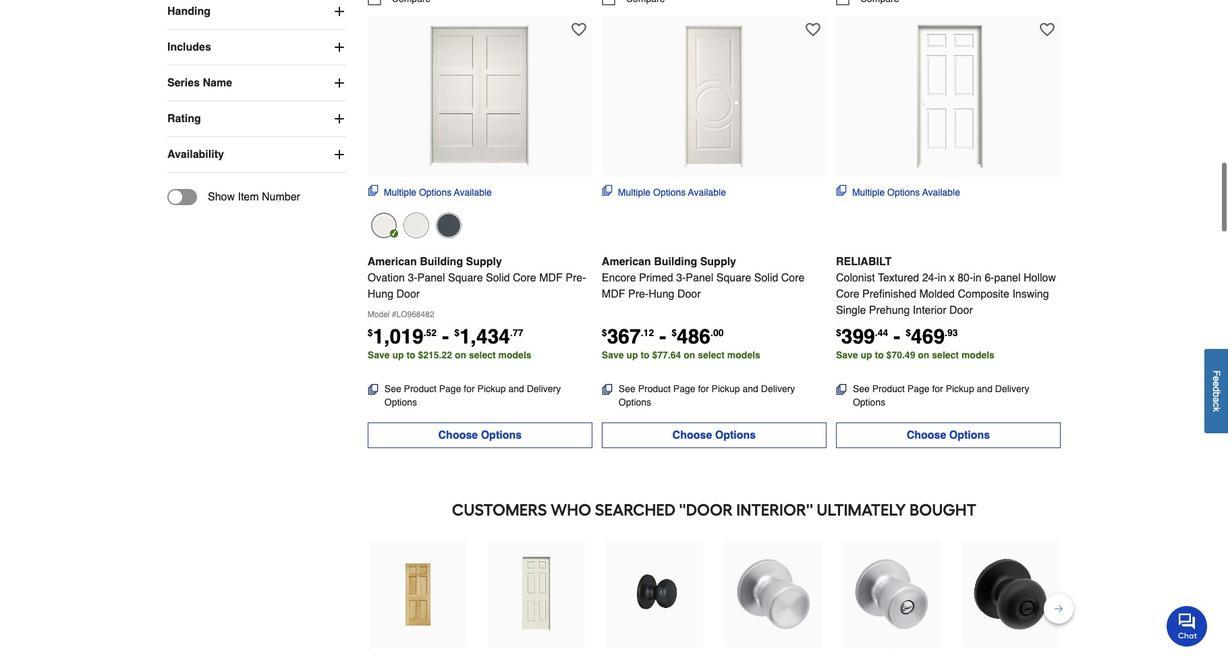 Task type: locate. For each thing, give the bounding box(es) containing it.
1 horizontal spatial available
[[689, 187, 727, 197]]

1 building from the left
[[420, 255, 463, 268]]

1 horizontal spatial pickup
[[712, 383, 741, 394]]

$ 1,019 .52 - $ 1,434 .77
[[368, 324, 524, 348]]

pickup
[[478, 383, 506, 394], [712, 383, 741, 394], [947, 383, 975, 394]]

2 horizontal spatial core
[[837, 288, 860, 300]]

3- right "primed"
[[677, 272, 686, 284]]

0 horizontal spatial heart outline image
[[806, 22, 821, 37]]

save
[[368, 349, 390, 360], [602, 349, 624, 360], [837, 349, 859, 360]]

2 horizontal spatial pickup
[[947, 383, 975, 394]]

1,019
[[373, 324, 424, 348]]

solid
[[486, 272, 510, 284], [755, 272, 779, 284]]

''door
[[680, 500, 733, 519]]

mdf
[[540, 272, 563, 284], [602, 288, 626, 300]]

1 horizontal spatial multiple
[[618, 187, 651, 197]]

in
[[939, 272, 947, 284], [974, 272, 982, 284]]

multiple for american building supply encore primed 3-panel square solid core mdf pre-hung door image
[[618, 187, 651, 197]]

core inside reliabilt colonist textured 24-in x 80-in 6-panel hollow core prefinished molded composite inswing single prehung interior door
[[837, 288, 860, 300]]

1 horizontal spatial and
[[743, 383, 759, 394]]

24-
[[923, 272, 939, 284]]

1 vertical spatial mdf
[[602, 288, 626, 300]]

plus image for rating
[[333, 111, 346, 125]]

hung
[[368, 288, 394, 300], [649, 288, 675, 300]]

panel inside american building supply ovation 3-panel square solid core mdf pre- hung door
[[418, 272, 445, 284]]

american building supply encore primed 3-panel square solid core mdf pre-hung door
[[602, 255, 805, 300]]

on for 469
[[919, 349, 930, 360]]

3 multiple options available from the left
[[853, 187, 961, 197]]

panel inside american building supply encore primed 3-panel square solid core mdf pre-hung door
[[686, 272, 714, 284]]

plus image for availability
[[333, 147, 346, 161]]

1 choose from the left
[[439, 429, 478, 441]]

1 in from the left
[[939, 272, 947, 284]]

model # lo968482
[[368, 309, 435, 319]]

1 horizontal spatial see
[[619, 383, 636, 394]]

select
[[469, 349, 496, 360], [698, 349, 725, 360], [933, 349, 960, 360]]

building up "primed"
[[654, 255, 698, 268]]

select down 1,434
[[469, 349, 496, 360]]

0 horizontal spatial delivery
[[527, 383, 561, 394]]

1 up from the left
[[393, 349, 404, 360]]

choose options link
[[368, 422, 593, 448], [602, 422, 827, 448], [837, 422, 1062, 448]]

$ down the model
[[368, 327, 373, 338]]

product down $77.64
[[639, 383, 671, 394]]

on down 486
[[684, 349, 696, 360]]

1 horizontal spatial -
[[660, 324, 667, 348]]

1 horizontal spatial multiple options available link
[[602, 184, 727, 199]]

show item number element
[[167, 188, 300, 205]]

2 building from the left
[[654, 255, 698, 268]]

textured
[[879, 272, 920, 284]]

1 save from the left
[[368, 349, 390, 360]]

0 horizontal spatial save
[[368, 349, 390, 360]]

2 horizontal spatial see
[[853, 383, 870, 394]]

multiple options available for first multiple options available link from the left
[[384, 187, 492, 197]]

2 see product page for pickup and delivery options from the left
[[619, 383, 796, 407]]

$ 367 .12 - $ 486 .00
[[602, 324, 724, 348]]

supply for square
[[701, 255, 737, 268]]

2 horizontal spatial and
[[978, 383, 993, 394]]

reliabilt gallo stainless steel interior/exterior hall/closet passage door knob image
[[735, 555, 813, 632]]

0 horizontal spatial in
[[939, 272, 947, 284]]

1 vertical spatial pre-
[[629, 288, 649, 300]]

3 choose options link from the left
[[837, 422, 1062, 448]]

3 see from the left
[[853, 383, 870, 394]]

1 horizontal spatial solid
[[755, 272, 779, 284]]

e up b at the right
[[1212, 382, 1223, 387]]

1 horizontal spatial up
[[627, 349, 639, 360]]

1 page from the left
[[439, 383, 462, 394]]

2 product from the left
[[639, 383, 671, 394]]

choose
[[439, 429, 478, 441], [673, 429, 713, 441], [907, 429, 947, 441]]

see product page for pickup and delivery options down save up to $77.64 on select models
[[619, 383, 796, 407]]

- right .44
[[894, 324, 901, 348]]

1 horizontal spatial hung
[[649, 288, 675, 300]]

1 horizontal spatial supply
[[701, 255, 737, 268]]

1 3- from the left
[[408, 272, 418, 284]]

1 american from the left
[[368, 255, 417, 268]]

1 available from the left
[[454, 187, 492, 197]]

1 horizontal spatial on
[[684, 349, 696, 360]]

core up .77
[[513, 272, 537, 284]]

1 on from the left
[[455, 349, 467, 360]]

$70.49
[[887, 349, 916, 360]]

1000473731 element
[[837, 0, 900, 5]]

2 horizontal spatial models
[[962, 349, 995, 360]]

1 panel from the left
[[418, 272, 445, 284]]

2 up from the left
[[627, 349, 639, 360]]

in left the 6-
[[974, 272, 982, 284]]

1 horizontal spatial see product page for pickup and delivery options
[[619, 383, 796, 407]]

0 vertical spatial pre-
[[566, 272, 586, 284]]

save down 1,019
[[368, 349, 390, 360]]

select down the .93
[[933, 349, 960, 360]]

2 3- from the left
[[677, 272, 686, 284]]

plus image
[[333, 4, 346, 17], [333, 40, 346, 53], [333, 111, 346, 125], [333, 147, 346, 161]]

0 horizontal spatial on
[[455, 349, 467, 360]]

2 horizontal spatial choose
[[907, 429, 947, 441]]

to for 367
[[641, 349, 650, 360]]

1 solid from the left
[[486, 272, 510, 284]]

name
[[203, 76, 232, 88]]

building inside american building supply ovation 3-panel square solid core mdf pre- hung door
[[420, 255, 463, 268]]

$ up save up to $77.64 on select models
[[672, 327, 677, 338]]

3 up from the left
[[861, 349, 873, 360]]

reliabilt gallo stainless steel interior bed/bath privacy door knob image
[[854, 555, 931, 632]]

0 horizontal spatial for
[[464, 383, 475, 394]]

product down $215.22
[[404, 383, 437, 394]]

pickup down save up to $70.49 on select models
[[947, 383, 975, 394]]

2 - from the left
[[660, 324, 667, 348]]

486
[[677, 324, 711, 348]]

.77
[[511, 327, 524, 338]]

2 horizontal spatial multiple options available
[[853, 187, 961, 197]]

2 delivery from the left
[[762, 383, 796, 394]]

single
[[837, 304, 867, 316]]

on down $1,019.52-$1,434.77 element
[[455, 349, 467, 360]]

0 horizontal spatial solid
[[486, 272, 510, 284]]

customers
[[452, 500, 547, 519]]

1 choose options from the left
[[439, 429, 522, 441]]

1 hung from the left
[[368, 288, 394, 300]]

1 horizontal spatial choose options
[[673, 429, 756, 441]]

up down 1,019
[[393, 349, 404, 360]]

1 for from the left
[[464, 383, 475, 394]]

1 horizontal spatial panel
[[686, 272, 714, 284]]

square up .00 on the right of page
[[717, 272, 752, 284]]

0 horizontal spatial to
[[407, 349, 416, 360]]

$ down single
[[837, 327, 842, 338]]

0 horizontal spatial supply
[[466, 255, 502, 268]]

2 choose from the left
[[673, 429, 713, 441]]

0 horizontal spatial multiple
[[384, 187, 417, 197]]

2 horizontal spatial available
[[923, 187, 961, 197]]

3 models from the left
[[962, 349, 995, 360]]

see down 367
[[619, 383, 636, 394]]

$ up save up to $70.49 on select models
[[906, 327, 912, 338]]

save down 367
[[602, 349, 624, 360]]

panel right "primed"
[[686, 272, 714, 284]]

american up ovation
[[368, 255, 417, 268]]

up down 367
[[627, 349, 639, 360]]

1 horizontal spatial page
[[674, 383, 696, 394]]

multiple options available for reliabilt colonist textured 24-in x 80-in 6-panel hollow core prefinished molded composite inswing single prehung interior door image's multiple options available link
[[853, 187, 961, 197]]

multiple
[[384, 187, 417, 197], [618, 187, 651, 197], [853, 187, 885, 197]]

availability
[[167, 148, 224, 160]]

0 horizontal spatial core
[[513, 272, 537, 284]]

2 horizontal spatial page
[[908, 383, 930, 394]]

0 horizontal spatial mdf
[[540, 272, 563, 284]]

heart outline image
[[806, 22, 821, 37], [1040, 22, 1055, 37]]

0 horizontal spatial building
[[420, 255, 463, 268]]

3 and from the left
[[978, 383, 993, 394]]

1 supply from the left
[[466, 255, 502, 268]]

1 horizontal spatial save
[[602, 349, 624, 360]]

customers who searched ''door interior'' ultimately bought heading
[[369, 496, 1061, 523]]

-
[[442, 324, 449, 348], [660, 324, 667, 348], [894, 324, 901, 348]]

door inside american building supply encore primed 3-panel square solid core mdf pre-hung door
[[678, 288, 701, 300]]

0 horizontal spatial product
[[404, 383, 437, 394]]

hung inside american building supply ovation 3-panel square solid core mdf pre- hung door
[[368, 288, 394, 300]]

see
[[385, 383, 402, 394], [619, 383, 636, 394], [853, 383, 870, 394]]

$ up save up to $215.22 on select models
[[455, 327, 460, 338]]

367
[[608, 324, 641, 348]]

3 choose options from the left
[[907, 429, 991, 441]]

handing button
[[167, 0, 346, 28]]

choose options
[[439, 429, 522, 441], [673, 429, 756, 441], [907, 429, 991, 441]]

plus image inside availability button
[[333, 147, 346, 161]]

on down 469 on the right of page
[[919, 349, 930, 360]]

for down save up to $70.49 on select models
[[933, 383, 944, 394]]

hung inside american building supply encore primed 3-panel square solid core mdf pre-hung door
[[649, 288, 675, 300]]

1 horizontal spatial choose options link
[[602, 422, 827, 448]]

0 horizontal spatial pre-
[[566, 272, 586, 284]]

chat invite button image
[[1168, 606, 1209, 647]]

3 product from the left
[[873, 383, 906, 394]]

2 e from the top
[[1212, 382, 1223, 387]]

choose for 3rd 'choose options' link
[[907, 429, 947, 441]]

up down 399
[[861, 349, 873, 360]]

$367.12-$486.00 element
[[602, 324, 724, 348]]

american inside american building supply encore primed 3-panel square solid core mdf pre-hung door
[[602, 255, 651, 268]]

pickup down save up to $77.64 on select models
[[712, 383, 741, 394]]

1 $ from the left
[[368, 327, 373, 338]]

1 horizontal spatial in
[[974, 272, 982, 284]]

2 models from the left
[[728, 349, 761, 360]]

3 multiple from the left
[[853, 187, 885, 197]]

1 horizontal spatial door
[[678, 288, 701, 300]]

2 horizontal spatial multiple
[[853, 187, 885, 197]]

and
[[509, 383, 525, 394], [743, 383, 759, 394], [978, 383, 993, 394]]

for down save up to $77.64 on select models
[[698, 383, 710, 394]]

hung down "primed"
[[649, 288, 675, 300]]

door up 486
[[678, 288, 701, 300]]

1 delivery from the left
[[527, 383, 561, 394]]

1 horizontal spatial delivery
[[762, 383, 796, 394]]

models
[[499, 349, 532, 360], [728, 349, 761, 360], [962, 349, 995, 360]]

0 horizontal spatial multiple options available link
[[368, 184, 492, 199]]

$ left .12
[[602, 327, 608, 338]]

0 horizontal spatial see
[[385, 383, 402, 394]]

save down 399
[[837, 349, 859, 360]]

1 horizontal spatial heart outline image
[[1040, 22, 1055, 37]]

multiple options available link
[[368, 184, 492, 199], [602, 184, 727, 199], [837, 184, 961, 199]]

1 multiple from the left
[[384, 187, 417, 197]]

see down 1,019
[[385, 383, 402, 394]]

supply inside american building supply ovation 3-panel square solid core mdf pre- hung door
[[466, 255, 502, 268]]

c
[[1212, 403, 1223, 408]]

core up single
[[837, 288, 860, 300]]

1 multiple options available link from the left
[[368, 184, 492, 199]]

pre- left encore
[[566, 272, 586, 284]]

1 horizontal spatial square
[[717, 272, 752, 284]]

ultimately
[[817, 500, 907, 519]]

3 delivery from the left
[[996, 383, 1030, 394]]

2 horizontal spatial on
[[919, 349, 930, 360]]

core
[[513, 272, 537, 284], [782, 272, 805, 284], [837, 288, 860, 300]]

panel
[[995, 272, 1021, 284]]

2 page from the left
[[674, 383, 696, 394]]

page down save up to $215.22 on select models
[[439, 383, 462, 394]]

encore
[[602, 272, 636, 284]]

mdf inside american building supply ovation 3-panel square solid core mdf pre- hung door
[[540, 272, 563, 284]]

door up the model # lo968482
[[397, 288, 420, 300]]

2 hung from the left
[[649, 288, 675, 300]]

2 heart outline image from the left
[[1040, 22, 1055, 37]]

0 horizontal spatial multiple options available
[[384, 187, 492, 197]]

0 horizontal spatial square
[[448, 272, 483, 284]]

0 horizontal spatial available
[[454, 187, 492, 197]]

building
[[420, 255, 463, 268], [654, 255, 698, 268]]

2 multiple from the left
[[618, 187, 651, 197]]

5 $ from the left
[[837, 327, 842, 338]]

f e e d b a c k
[[1212, 371, 1223, 412]]

e up d
[[1212, 377, 1223, 382]]

american up encore
[[602, 255, 651, 268]]

3-
[[408, 272, 418, 284], [677, 272, 686, 284]]

1 horizontal spatial multiple options available
[[618, 187, 727, 197]]

up for 367
[[627, 349, 639, 360]]

2 horizontal spatial choose options
[[907, 429, 991, 441]]

to
[[407, 349, 416, 360], [641, 349, 650, 360], [875, 349, 884, 360]]

1 and from the left
[[509, 383, 525, 394]]

on
[[455, 349, 467, 360], [684, 349, 696, 360], [919, 349, 930, 360]]

2 american from the left
[[602, 255, 651, 268]]

0 horizontal spatial select
[[469, 349, 496, 360]]

2 horizontal spatial for
[[933, 383, 944, 394]]

0 horizontal spatial page
[[439, 383, 462, 394]]

2 horizontal spatial door
[[950, 304, 974, 316]]

1 horizontal spatial to
[[641, 349, 650, 360]]

panel up the lo968482
[[418, 272, 445, 284]]

0 horizontal spatial choose options link
[[368, 422, 593, 448]]

options
[[419, 187, 452, 197], [654, 187, 686, 197], [888, 187, 921, 197], [385, 397, 417, 407], [619, 397, 652, 407], [853, 397, 886, 407], [481, 429, 522, 441], [716, 429, 756, 441], [950, 429, 991, 441]]

2 horizontal spatial delivery
[[996, 383, 1030, 394]]

core left 'colonist'
[[782, 272, 805, 284]]

0 horizontal spatial choose options
[[439, 429, 522, 441]]

save for 1,019
[[368, 349, 390, 360]]

0 horizontal spatial panel
[[418, 272, 445, 284]]

1 horizontal spatial for
[[698, 383, 710, 394]]

up for 399
[[861, 349, 873, 360]]

for down save up to $215.22 on select models
[[464, 383, 475, 394]]

2 on from the left
[[684, 349, 696, 360]]

1 horizontal spatial core
[[782, 272, 805, 284]]

2 select from the left
[[698, 349, 725, 360]]

- right .12
[[660, 324, 667, 348]]

1 horizontal spatial american
[[602, 255, 651, 268]]

1 select from the left
[[469, 349, 496, 360]]

0 horizontal spatial see product page for pickup and delivery options
[[385, 383, 561, 407]]

plus image inside rating button
[[333, 111, 346, 125]]

3 plus image from the top
[[333, 111, 346, 125]]

2 save from the left
[[602, 349, 624, 360]]

3 to from the left
[[875, 349, 884, 360]]

square down 'slate' image
[[448, 272, 483, 284]]

product
[[404, 383, 437, 394], [639, 383, 671, 394], [873, 383, 906, 394]]

ovation
[[368, 272, 405, 284]]

reliabilt baron matte black interior bed/bath privacy door knob image
[[972, 555, 1050, 632]]

product down $70.49
[[873, 383, 906, 394]]

3- right ovation
[[408, 272, 418, 284]]

1 - from the left
[[442, 324, 449, 348]]

.52
[[424, 327, 437, 338]]

supply inside american building supply encore primed 3-panel square solid core mdf pre-hung door
[[701, 255, 737, 268]]

80-
[[958, 272, 974, 284]]

4 $ from the left
[[672, 327, 677, 338]]

1 horizontal spatial select
[[698, 349, 725, 360]]

0 horizontal spatial models
[[499, 349, 532, 360]]

in left x
[[939, 272, 947, 284]]

2 choose options from the left
[[673, 429, 756, 441]]

american for ovation
[[368, 255, 417, 268]]

0 horizontal spatial -
[[442, 324, 449, 348]]

1 horizontal spatial 3-
[[677, 272, 686, 284]]

3 page from the left
[[908, 383, 930, 394]]

supply
[[466, 255, 502, 268], [701, 255, 737, 268]]

pickup down 1,434
[[478, 383, 506, 394]]

page down save up to $77.64 on select models
[[674, 383, 696, 394]]

american
[[368, 255, 417, 268], [602, 255, 651, 268]]

3 available from the left
[[923, 187, 961, 197]]

pre- inside american building supply encore primed 3-panel square solid core mdf pre-hung door
[[629, 288, 649, 300]]

3 for from the left
[[933, 383, 944, 394]]

model
[[368, 309, 390, 319]]

3 - from the left
[[894, 324, 901, 348]]

f
[[1212, 371, 1223, 377]]

item
[[238, 190, 259, 202]]

save for 399
[[837, 349, 859, 360]]

to left $77.64
[[641, 349, 650, 360]]

0 horizontal spatial choose
[[439, 429, 478, 441]]

1 e from the top
[[1212, 377, 1223, 382]]

up
[[393, 349, 404, 360], [627, 349, 639, 360], [861, 349, 873, 360]]

handing
[[167, 5, 211, 17]]

3 save from the left
[[837, 349, 859, 360]]

panel
[[418, 272, 445, 284], [686, 272, 714, 284]]

0 horizontal spatial 3-
[[408, 272, 418, 284]]

who
[[551, 500, 592, 519]]

building inside american building supply encore primed 3-panel square solid core mdf pre-hung door
[[654, 255, 698, 268]]

1 multiple options available from the left
[[384, 187, 492, 197]]

building for 3-
[[654, 255, 698, 268]]

0 horizontal spatial door
[[397, 288, 420, 300]]

3 see product page for pickup and delivery options from the left
[[853, 383, 1030, 407]]

rating button
[[167, 101, 346, 136]]

1 horizontal spatial mdf
[[602, 288, 626, 300]]

2 to from the left
[[641, 349, 650, 360]]

$
[[368, 327, 373, 338], [455, 327, 460, 338], [602, 327, 608, 338], [672, 327, 677, 338], [837, 327, 842, 338], [906, 327, 912, 338]]

1 to from the left
[[407, 349, 416, 360]]

2 horizontal spatial select
[[933, 349, 960, 360]]

2 multiple options available from the left
[[618, 187, 727, 197]]

1 horizontal spatial models
[[728, 349, 761, 360]]

2 horizontal spatial multiple options available link
[[837, 184, 961, 199]]

- for 469
[[894, 324, 901, 348]]

3 select from the left
[[933, 349, 960, 360]]

to for 399
[[875, 349, 884, 360]]

to down 1,019
[[407, 349, 416, 360]]

page down save up to $70.49 on select models
[[908, 383, 930, 394]]

2 panel from the left
[[686, 272, 714, 284]]

plus image inside handing button
[[333, 4, 346, 17]]

2 horizontal spatial up
[[861, 349, 873, 360]]

$77.64
[[653, 349, 682, 360]]

0 horizontal spatial pickup
[[478, 383, 506, 394]]

a
[[1212, 398, 1223, 403]]

pre-
[[566, 272, 586, 284], [629, 288, 649, 300]]

to left $70.49
[[875, 349, 884, 360]]

0 horizontal spatial and
[[509, 383, 525, 394]]

0 horizontal spatial american
[[368, 255, 417, 268]]

plus image inside includes button
[[333, 40, 346, 53]]

pre- down "primed"
[[629, 288, 649, 300]]

2 $ from the left
[[455, 327, 460, 338]]

2 square from the left
[[717, 272, 752, 284]]

see product page for pickup and delivery options down save up to $215.22 on select models
[[385, 383, 561, 407]]

4 plus image from the top
[[333, 147, 346, 161]]

2 available from the left
[[689, 187, 727, 197]]

2 horizontal spatial product
[[873, 383, 906, 394]]

choose options for third 'choose options' link from right
[[439, 429, 522, 441]]

2 plus image from the top
[[333, 40, 346, 53]]

1 square from the left
[[448, 272, 483, 284]]

save for 367
[[602, 349, 624, 360]]

2 horizontal spatial see product page for pickup and delivery options
[[853, 383, 1030, 407]]

2 solid from the left
[[755, 272, 779, 284]]

1 horizontal spatial pre-
[[629, 288, 649, 300]]

to for 1,019
[[407, 349, 416, 360]]

see product page for pickup and delivery options
[[385, 383, 561, 407], [619, 383, 796, 407], [853, 383, 1030, 407]]

6 $ from the left
[[906, 327, 912, 338]]

available for first multiple options available link from the left
[[454, 187, 492, 197]]

series
[[167, 76, 200, 88]]

see product page for pickup and delivery options down save up to $70.49 on select models
[[853, 383, 1030, 407]]

2 horizontal spatial -
[[894, 324, 901, 348]]

prehung
[[870, 304, 911, 316]]

2 horizontal spatial to
[[875, 349, 884, 360]]

1 plus image from the top
[[333, 4, 346, 17]]

choose for 2nd 'choose options' link from left
[[673, 429, 713, 441]]

2 horizontal spatial choose options link
[[837, 422, 1062, 448]]

0 vertical spatial mdf
[[540, 272, 563, 284]]

0 horizontal spatial hung
[[368, 288, 394, 300]]

0 horizontal spatial up
[[393, 349, 404, 360]]

select down .00 on the right of page
[[698, 349, 725, 360]]

see down 399
[[853, 383, 870, 394]]

1 horizontal spatial building
[[654, 255, 698, 268]]

1 horizontal spatial product
[[639, 383, 671, 394]]

3 on from the left
[[919, 349, 930, 360]]

3 multiple options available link from the left
[[837, 184, 961, 199]]

building down 'slate' image
[[420, 255, 463, 268]]

3 choose from the left
[[907, 429, 947, 441]]

hung down ovation
[[368, 288, 394, 300]]

2 supply from the left
[[701, 255, 737, 268]]

number
[[262, 190, 300, 202]]

door up the .93
[[950, 304, 974, 316]]

.12
[[641, 327, 654, 338]]

american inside american building supply ovation 3-panel square solid core mdf pre- hung door
[[368, 255, 417, 268]]

1 models from the left
[[499, 349, 532, 360]]

2 horizontal spatial save
[[837, 349, 859, 360]]

2 multiple options available link from the left
[[602, 184, 727, 199]]

e
[[1212, 377, 1223, 382], [1212, 382, 1223, 387]]

page
[[439, 383, 462, 394], [674, 383, 696, 394], [908, 383, 930, 394]]

- right the .52 at the left of the page
[[442, 324, 449, 348]]

1 horizontal spatial choose
[[673, 429, 713, 441]]



Task type: vqa. For each thing, say whether or not it's contained in the screenshot.
-
yes



Task type: describe. For each thing, give the bounding box(es) containing it.
lo968482
[[397, 309, 435, 319]]

slate image
[[436, 212, 462, 238]]

1 heart outline image from the left
[[806, 22, 821, 37]]

reliabilt colonist textured 30-in x 80-in 6-panel hollow core primed molded composite right hand inswing single prehung interior door image
[[498, 555, 576, 632]]

reliabilt colonist textured 24-in x 80-in 6-panel hollow core prefinished molded composite inswing single prehung interior door
[[837, 255, 1057, 316]]

select for 486
[[698, 349, 725, 360]]

3- inside american building supply encore primed 3-panel square solid core mdf pre-hung door
[[677, 272, 686, 284]]

multiple options available link for american building supply encore primed 3-panel square solid core mdf pre-hung door image
[[602, 184, 727, 199]]

models for 469
[[962, 349, 995, 360]]

- for 486
[[660, 324, 667, 348]]

save up to $77.64 on select models
[[602, 349, 761, 360]]

up for 1,019
[[393, 349, 404, 360]]

available for multiple options available link associated with american building supply encore primed 3-panel square solid core mdf pre-hung door image
[[689, 187, 727, 197]]

door inside reliabilt colonist textured 24-in x 80-in 6-panel hollow core prefinished molded composite inswing single prehung interior door
[[950, 304, 974, 316]]

select for 469
[[933, 349, 960, 360]]

f e e d b a c k button
[[1205, 349, 1229, 434]]

3- inside american building supply ovation 3-panel square solid core mdf pre- hung door
[[408, 272, 418, 284]]

choose options for 3rd 'choose options' link
[[907, 429, 991, 441]]

hollow
[[1024, 272, 1057, 284]]

2 in from the left
[[974, 272, 982, 284]]

1 product from the left
[[404, 383, 437, 394]]

b
[[1212, 392, 1223, 398]]

reliabilt
[[837, 255, 892, 268]]

square inside american building supply ovation 3-panel square solid core mdf pre- hung door
[[448, 272, 483, 284]]

availability button
[[167, 136, 346, 171]]

heart outline image
[[572, 22, 587, 37]]

includes button
[[167, 29, 346, 64]]

core inside american building supply encore primed 3-panel square solid core mdf pre-hung door
[[782, 272, 805, 284]]

.00
[[711, 327, 724, 338]]

choose for third 'choose options' link from right
[[439, 429, 478, 441]]

american for encore
[[602, 255, 651, 268]]

interior
[[913, 304, 947, 316]]

$215.22
[[418, 349, 452, 360]]

1 choose options link from the left
[[368, 422, 593, 448]]

customers who searched ''door interior'' ultimately bought
[[452, 500, 977, 519]]

$1,019.52-$1,434.77 element
[[368, 324, 524, 348]]

2 see from the left
[[619, 383, 636, 394]]

plus image
[[333, 76, 346, 89]]

mdf inside american building supply encore primed 3-panel square solid core mdf pre-hung door
[[602, 288, 626, 300]]

$ 399 .44 - $ 469 .93
[[837, 324, 959, 348]]

1000430963 element
[[602, 0, 665, 5]]

bought
[[910, 500, 977, 519]]

399
[[842, 324, 876, 348]]

1 pickup from the left
[[478, 383, 506, 394]]

#
[[392, 309, 397, 319]]

snow storm image
[[404, 212, 429, 238]]

multiple options available for multiple options available link associated with american building supply encore primed 3-panel square solid core mdf pre-hung door image
[[618, 187, 727, 197]]

composite
[[959, 288, 1010, 300]]

reliabilt colonist textured 24-in x 80-in 6-panel hollow core prefinished molded composite inswing single prehung interior door image
[[875, 22, 1023, 171]]

6-
[[985, 272, 995, 284]]

1 see from the left
[[385, 383, 402, 394]]

2 for from the left
[[698, 383, 710, 394]]

2 and from the left
[[743, 383, 759, 394]]

colonist
[[837, 272, 876, 284]]

on for 486
[[684, 349, 696, 360]]

american building supply ovation 3-panel square solid core mdf pre- hung door
[[368, 255, 586, 300]]

primed
[[639, 272, 674, 284]]

series name button
[[167, 65, 346, 100]]

save up to $215.22 on select models
[[368, 349, 532, 360]]

reliabilt baron matte black interior/exterior hall/closet passage door knob image
[[617, 555, 694, 632]]

1000415143 element
[[368, 0, 431, 5]]

core inside american building supply ovation 3-panel square solid core mdf pre- hung door
[[513, 272, 537, 284]]

select for 1,434
[[469, 349, 496, 360]]

includes
[[167, 40, 211, 53]]

$399.44-$469.93 element
[[837, 324, 959, 348]]

american building supply encore primed 3-panel square solid core mdf pre-hung door image
[[640, 22, 789, 171]]

d
[[1212, 387, 1223, 392]]

inswing
[[1013, 288, 1050, 300]]

x
[[950, 272, 955, 284]]

k
[[1212, 408, 1223, 412]]

eightdoors 32-in x 80-in natural 6-panel solid core unfinished pine wood slab door image
[[380, 555, 457, 632]]

molded
[[920, 288, 956, 300]]

available for reliabilt colonist textured 24-in x 80-in 6-panel hollow core prefinished molded composite inswing single prehung interior door image's multiple options available link
[[923, 187, 961, 197]]

solid inside american building supply encore primed 3-panel square solid core mdf pre-hung door
[[755, 272, 779, 284]]

469
[[912, 324, 945, 348]]

on for 1,434
[[455, 349, 467, 360]]

door inside american building supply ovation 3-panel square solid core mdf pre- hung door
[[397, 288, 420, 300]]

pre- inside american building supply ovation 3-panel square solid core mdf pre- hung door
[[566, 272, 586, 284]]

3 pickup from the left
[[947, 383, 975, 394]]

multiple for reliabilt colonist textured 24-in x 80-in 6-panel hollow core prefinished molded composite inswing single prehung interior door image
[[853, 187, 885, 197]]

rating
[[167, 112, 201, 124]]

show
[[208, 190, 235, 202]]

.44
[[876, 327, 889, 338]]

white image
[[371, 212, 397, 238]]

multiple options available link for reliabilt colonist textured 24-in x 80-in 6-panel hollow core prefinished molded composite inswing single prehung interior door image
[[837, 184, 961, 199]]

series name
[[167, 76, 232, 88]]

.93
[[945, 327, 959, 338]]

building for panel
[[420, 255, 463, 268]]

supply for solid
[[466, 255, 502, 268]]

prefinished
[[863, 288, 917, 300]]

2 pickup from the left
[[712, 383, 741, 394]]

1 see product page for pickup and delivery options from the left
[[385, 383, 561, 407]]

searched
[[595, 500, 676, 519]]

models for 486
[[728, 349, 761, 360]]

- for 1,434
[[442, 324, 449, 348]]

plus image for includes
[[333, 40, 346, 53]]

show item number
[[208, 190, 300, 202]]

american building supply ovation 3-panel square solid core mdf pre-hung door image
[[406, 22, 555, 171]]

save up to $70.49 on select models
[[837, 349, 995, 360]]

solid inside american building supply ovation 3-panel square solid core mdf pre- hung door
[[486, 272, 510, 284]]

2 choose options link from the left
[[602, 422, 827, 448]]

interior''
[[737, 500, 814, 519]]

square inside american building supply encore primed 3-panel square solid core mdf pre-hung door
[[717, 272, 752, 284]]

1,434
[[460, 324, 511, 348]]

plus image for handing
[[333, 4, 346, 17]]

3 $ from the left
[[602, 327, 608, 338]]

choose options for 2nd 'choose options' link from left
[[673, 429, 756, 441]]

models for 1,434
[[499, 349, 532, 360]]



